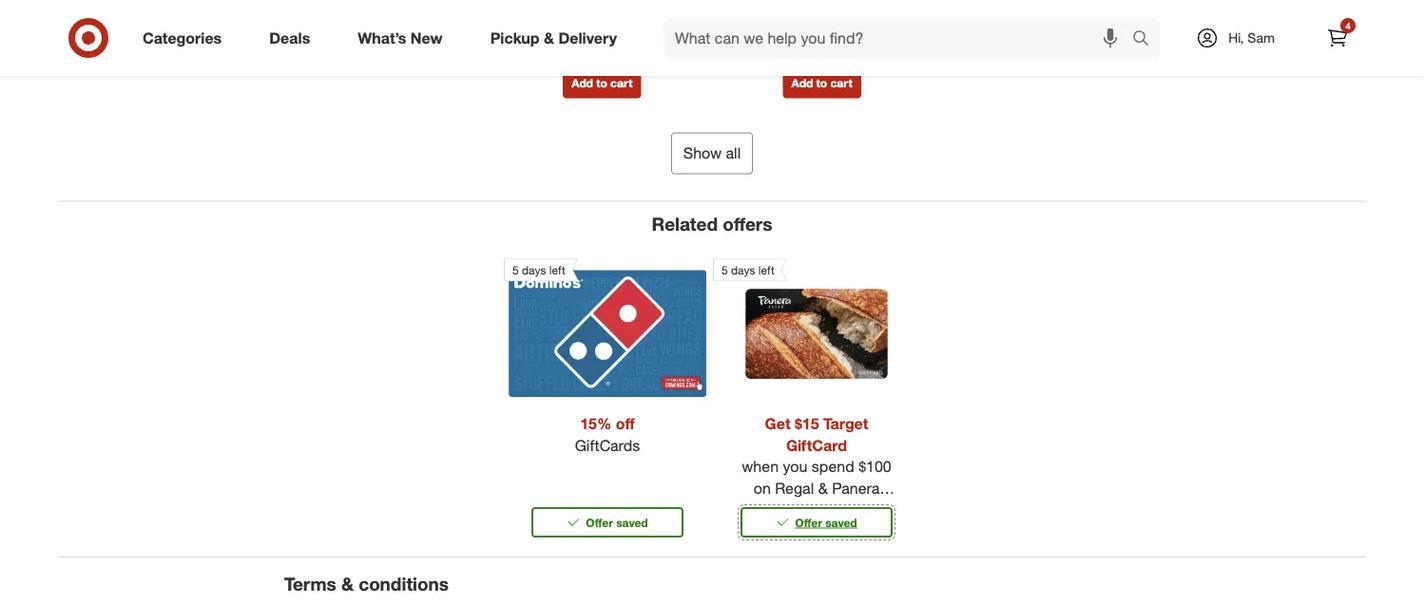 Task type: locate. For each thing, give the bounding box(es) containing it.
to down the fandango $50 gift card (email delivery) on the top
[[817, 76, 828, 91]]

to inside fandango vudu gift card $100 (email delivery) add to cart
[[597, 76, 608, 91]]

hi, sam
[[1229, 29, 1275, 46]]

1 days from the left
[[522, 263, 546, 277]]

offer down regal
[[795, 516, 822, 530]]

pickup & delivery link
[[474, 17, 641, 59]]

days for 15% off giftcards
[[522, 263, 546, 277]]

show all
[[684, 144, 741, 163]]

giftcards
[[575, 436, 640, 455], [784, 502, 850, 520]]

2 offer saved button from the left
[[741, 508, 893, 538]]

0 vertical spatial giftcards
[[575, 436, 640, 455]]

0 horizontal spatial saved
[[616, 516, 648, 530]]

1 vertical spatial giftcards
[[784, 502, 850, 520]]

cart
[[611, 76, 633, 91], [831, 76, 853, 91]]

off
[[616, 415, 635, 433]]

offers
[[723, 214, 773, 236]]

add to cart button down the fandango $50 gift card (email delivery) on the top
[[783, 68, 862, 99]]

card for fandango vudu gift card $100 (email delivery) add to cart
[[545, 44, 577, 63]]

terms
[[284, 573, 336, 595]]

offer saved down panera
[[795, 516, 858, 530]]

when
[[742, 458, 779, 477]]

left for get
[[759, 263, 775, 277]]

add down delivery
[[572, 76, 593, 91]]

1 horizontal spatial offer saved button
[[741, 508, 893, 538]]

0 horizontal spatial cart
[[611, 76, 633, 91]]

offer saved button for 15% off giftcards
[[532, 508, 684, 538]]

offer saved
[[586, 516, 648, 530], [795, 516, 858, 530]]

0 horizontal spatial add
[[572, 76, 593, 91]]

0 horizontal spatial delivery)
[[573, 66, 632, 84]]

5 days left
[[513, 263, 566, 277], [722, 263, 775, 277]]

2 offer from the left
[[795, 516, 822, 530]]

1 offer from the left
[[586, 516, 613, 530]]

1 horizontal spatial left
[[759, 263, 775, 277]]

1 vertical spatial card
[[545, 44, 577, 63]]

0 vertical spatial delivery)
[[816, 44, 875, 63]]

2 horizontal spatial &
[[819, 480, 828, 498]]

1 horizontal spatial card
[[871, 22, 904, 41]]

gift right vudu
[[649, 22, 674, 41]]

offer for 15% off giftcards
[[586, 516, 613, 530]]

1 horizontal spatial &
[[544, 29, 554, 47]]

delivery) down delivery
[[573, 66, 632, 84]]

0 vertical spatial &
[[544, 29, 554, 47]]

(email down vudu
[[619, 44, 660, 63]]

categories link
[[126, 17, 246, 59]]

4
[[1346, 19, 1351, 31]]

giftcards down 15%
[[575, 436, 640, 455]]

fandango inside the fandango $50 gift card (email delivery)
[[741, 22, 809, 41]]

1 horizontal spatial saved
[[826, 516, 858, 530]]

add to cart button
[[563, 68, 642, 99], [783, 68, 862, 99]]

add to cart button down delivery
[[563, 68, 642, 99]]

& inside get $15 target giftcard when you spend $100 on regal & panera giftcards
[[819, 480, 828, 498]]

0 horizontal spatial offer saved
[[586, 516, 648, 530]]

days
[[522, 263, 546, 277], [731, 263, 756, 277]]

0 vertical spatial $100
[[582, 44, 615, 63]]

0 horizontal spatial (email
[[619, 44, 660, 63]]

1 offer saved button from the left
[[532, 508, 684, 538]]

cart down the fandango $50 gift card (email delivery) on the top
[[831, 76, 853, 91]]

giftcards down regal
[[784, 502, 850, 520]]

delivery)
[[816, 44, 875, 63], [573, 66, 632, 84]]

1 vertical spatial delivery)
[[573, 66, 632, 84]]

gift inside the fandango $50 gift card (email delivery)
[[842, 22, 866, 41]]

1 vertical spatial $100
[[859, 458, 892, 477]]

2 left from the left
[[759, 263, 775, 277]]

(email inside the fandango $50 gift card (email delivery)
[[770, 44, 811, 63]]

1 add to cart button from the left
[[563, 68, 642, 99]]

5
[[513, 263, 519, 277], [722, 263, 728, 277]]

saved for 15% off giftcards
[[616, 516, 648, 530]]

offer saved for 15% off giftcards
[[586, 516, 648, 530]]

(email inside fandango vudu gift card $100 (email delivery) add to cart
[[619, 44, 660, 63]]

&
[[544, 29, 554, 47], [819, 480, 828, 498], [341, 573, 354, 595]]

offer saved down 15% off giftcards at the bottom of the page
[[586, 516, 648, 530]]

0 horizontal spatial card
[[545, 44, 577, 63]]

$100 down vudu
[[582, 44, 615, 63]]

1 to from the left
[[597, 76, 608, 91]]

get
[[765, 415, 791, 433]]

1 horizontal spatial add to cart button
[[783, 68, 862, 99]]

deals link
[[253, 17, 334, 59]]

to
[[597, 76, 608, 91], [817, 76, 828, 91]]

0 horizontal spatial giftcards
[[575, 436, 640, 455]]

1 horizontal spatial fandango
[[741, 22, 809, 41]]

saved
[[616, 516, 648, 530], [826, 516, 858, 530]]

2 5 days left from the left
[[722, 263, 775, 277]]

0 horizontal spatial to
[[597, 76, 608, 91]]

2 vertical spatial &
[[341, 573, 354, 595]]

1 fandango from the left
[[531, 22, 599, 41]]

4 link
[[1317, 17, 1359, 59]]

0 horizontal spatial gift
[[649, 22, 674, 41]]

card
[[871, 22, 904, 41], [545, 44, 577, 63]]

1 offer saved from the left
[[586, 516, 648, 530]]

gift inside fandango vudu gift card $100 (email delivery) add to cart
[[649, 22, 674, 41]]

1 horizontal spatial offer saved
[[795, 516, 858, 530]]

2 saved from the left
[[826, 516, 858, 530]]

offer saved button
[[532, 508, 684, 538], [741, 508, 893, 538]]

2 add from the left
[[792, 76, 813, 91]]

0 horizontal spatial days
[[522, 263, 546, 277]]

0 vertical spatial card
[[871, 22, 904, 41]]

1 gift from the left
[[649, 22, 674, 41]]

(email
[[619, 44, 660, 63], [770, 44, 811, 63]]

0 horizontal spatial 5
[[513, 263, 519, 277]]

regal
[[775, 480, 814, 498]]

5 days left for get $15 target giftcard when you spend $100 on regal & panera giftcards
[[722, 263, 775, 277]]

2 days from the left
[[731, 263, 756, 277]]

1 5 days left from the left
[[513, 263, 566, 277]]

saved for get $15 target giftcard when you spend $100 on regal & panera giftcards
[[826, 516, 858, 530]]

fandango $50 gift card (email delivery)
[[741, 22, 904, 63]]

0 horizontal spatial &
[[341, 573, 354, 595]]

1 saved from the left
[[616, 516, 648, 530]]

& for conditions
[[341, 573, 354, 595]]

2 offer saved from the left
[[795, 516, 858, 530]]

& right "terms" on the bottom
[[341, 573, 354, 595]]

fandango vudu gift card $100 (email delivery) add to cart
[[531, 22, 674, 91]]

(email up add to cart
[[770, 44, 811, 63]]

add inside fandango vudu gift card $100 (email delivery) add to cart
[[572, 76, 593, 91]]

2 cart from the left
[[831, 76, 853, 91]]

1 add from the left
[[572, 76, 593, 91]]

1 left from the left
[[549, 263, 566, 277]]

0 horizontal spatial $100
[[582, 44, 615, 63]]

2 (email from the left
[[770, 44, 811, 63]]

saved down 15% off giftcards at the bottom of the page
[[616, 516, 648, 530]]

0 horizontal spatial offer
[[586, 516, 613, 530]]

panera
[[832, 480, 880, 498]]

$100 up panera
[[859, 458, 892, 477]]

gift right the $50
[[842, 22, 866, 41]]

sam
[[1248, 29, 1275, 46]]

fandango
[[531, 22, 599, 41], [741, 22, 809, 41]]

offer
[[586, 516, 613, 530], [795, 516, 822, 530]]

add down the fandango $50 gift card (email delivery) on the top
[[792, 76, 813, 91]]

cart down vudu
[[611, 76, 633, 91]]

0 horizontal spatial left
[[549, 263, 566, 277]]

1 (email from the left
[[619, 44, 660, 63]]

$100
[[582, 44, 615, 63], [859, 458, 892, 477]]

offer saved button down 15% off giftcards at the bottom of the page
[[532, 508, 684, 538]]

What can we help you find? suggestions appear below search field
[[664, 17, 1137, 59]]

fandango vudu gift card $100 (email delivery) link
[[498, 0, 707, 84]]

card inside fandango vudu gift card $100 (email delivery) add to cart
[[545, 44, 577, 63]]

offer for get $15 target giftcard when you spend $100 on regal & panera giftcards
[[795, 516, 822, 530]]

0 horizontal spatial 5 days left
[[513, 263, 566, 277]]

fandango inside fandango vudu gift card $100 (email delivery) add to cart
[[531, 22, 599, 41]]

pickup & delivery
[[490, 29, 617, 47]]

1 horizontal spatial to
[[817, 76, 828, 91]]

saved down panera
[[826, 516, 858, 530]]

1 horizontal spatial add
[[792, 76, 813, 91]]

1 cart from the left
[[611, 76, 633, 91]]

show
[[684, 144, 722, 163]]

offer down 15% off giftcards at the bottom of the page
[[586, 516, 613, 530]]

on
[[754, 480, 771, 498]]

1 horizontal spatial 5 days left
[[722, 263, 775, 277]]

card inside the fandango $50 gift card (email delivery)
[[871, 22, 904, 41]]

& right pickup
[[544, 29, 554, 47]]

target
[[824, 415, 869, 433]]

0 horizontal spatial offer saved button
[[532, 508, 684, 538]]

0 horizontal spatial fandango
[[531, 22, 599, 41]]

2 add to cart button from the left
[[783, 68, 862, 99]]

15% off giftcards
[[575, 415, 640, 455]]

what's new link
[[342, 17, 467, 59]]

offer saved button down regal
[[741, 508, 893, 538]]

2 to from the left
[[817, 76, 828, 91]]

categories
[[143, 29, 222, 47]]

to down delivery
[[597, 76, 608, 91]]

1 vertical spatial &
[[819, 480, 828, 498]]

1 horizontal spatial giftcards
[[784, 502, 850, 520]]

related offers
[[652, 214, 773, 236]]

1 5 from the left
[[513, 263, 519, 277]]

1 horizontal spatial 5
[[722, 263, 728, 277]]

spend
[[812, 458, 855, 477]]

2 5 from the left
[[722, 263, 728, 277]]

1 horizontal spatial (email
[[770, 44, 811, 63]]

1 horizontal spatial gift
[[842, 22, 866, 41]]

fandango for $100
[[531, 22, 599, 41]]

1 horizontal spatial days
[[731, 263, 756, 277]]

add
[[572, 76, 593, 91], [792, 76, 813, 91]]

delivery
[[559, 29, 617, 47]]

1 horizontal spatial offer
[[795, 516, 822, 530]]

gift for vudu
[[649, 22, 674, 41]]

left for 15%
[[549, 263, 566, 277]]

add to cart button for fandango $50 gift card (email delivery)
[[783, 68, 862, 99]]

2 fandango from the left
[[741, 22, 809, 41]]

delivery) down the $50
[[816, 44, 875, 63]]

2 gift from the left
[[842, 22, 866, 41]]

delivery) inside the fandango $50 gift card (email delivery)
[[816, 44, 875, 63]]

left
[[549, 263, 566, 277], [759, 263, 775, 277]]

& inside pickup & delivery link
[[544, 29, 554, 47]]

1 horizontal spatial cart
[[831, 76, 853, 91]]

1 horizontal spatial $100
[[859, 458, 892, 477]]

1 horizontal spatial delivery)
[[816, 44, 875, 63]]

5 for get $15 target giftcard when you spend $100 on regal & panera giftcards
[[722, 263, 728, 277]]

& down spend
[[819, 480, 828, 498]]

0 horizontal spatial add to cart button
[[563, 68, 642, 99]]

gift
[[649, 22, 674, 41], [842, 22, 866, 41]]



Task type: describe. For each thing, give the bounding box(es) containing it.
deals
[[269, 29, 310, 47]]

terms & conditions
[[284, 573, 449, 595]]

get $15 target giftcard when you spend $100 on regal & panera giftcards
[[742, 415, 892, 520]]

related
[[652, 214, 718, 236]]

cart inside button
[[831, 76, 853, 91]]

conditions
[[359, 573, 449, 595]]

5 days left for 15% off giftcards
[[513, 263, 566, 277]]

giftcards inside get $15 target giftcard when you spend $100 on regal & panera giftcards
[[784, 502, 850, 520]]

delivery) inside fandango vudu gift card $100 (email delivery) add to cart
[[573, 66, 632, 84]]

new
[[411, 29, 443, 47]]

hi,
[[1229, 29, 1244, 46]]

offer saved for get $15 target giftcard when you spend $100 on regal & panera giftcards
[[795, 516, 858, 530]]

fandango for (email
[[741, 22, 809, 41]]

fandango $50 gift card (email delivery) link
[[718, 0, 927, 64]]

$50
[[813, 22, 838, 41]]

what's
[[358, 29, 407, 47]]

gift for $50
[[842, 22, 866, 41]]

all
[[726, 144, 741, 163]]

$100 inside fandango vudu gift card $100 (email delivery) add to cart
[[582, 44, 615, 63]]

vudu
[[603, 22, 645, 41]]

add to cart
[[792, 76, 853, 91]]

$100 inside get $15 target giftcard when you spend $100 on regal & panera giftcards
[[859, 458, 892, 477]]

show all link
[[671, 133, 753, 175]]

what's new
[[358, 29, 443, 47]]

cart inside fandango vudu gift card $100 (email delivery) add to cart
[[611, 76, 633, 91]]

search
[[1124, 31, 1170, 49]]

giftcard
[[786, 436, 848, 455]]

offer saved button for get $15 target giftcard when you spend $100 on regal & panera giftcards
[[741, 508, 893, 538]]

search button
[[1124, 17, 1170, 63]]

5 for 15% off giftcards
[[513, 263, 519, 277]]

& for delivery
[[544, 29, 554, 47]]

15%
[[580, 415, 612, 433]]

you
[[783, 458, 808, 477]]

add to cart button for fandango vudu gift card $100 (email delivery)
[[563, 68, 642, 99]]

$15
[[795, 415, 819, 433]]

card for fandango $50 gift card (email delivery)
[[871, 22, 904, 41]]

pickup
[[490, 29, 540, 47]]

days for get $15 target giftcard when you spend $100 on regal & panera giftcards
[[731, 263, 756, 277]]



Task type: vqa. For each thing, say whether or not it's contained in the screenshot.
Fandango to the left
yes



